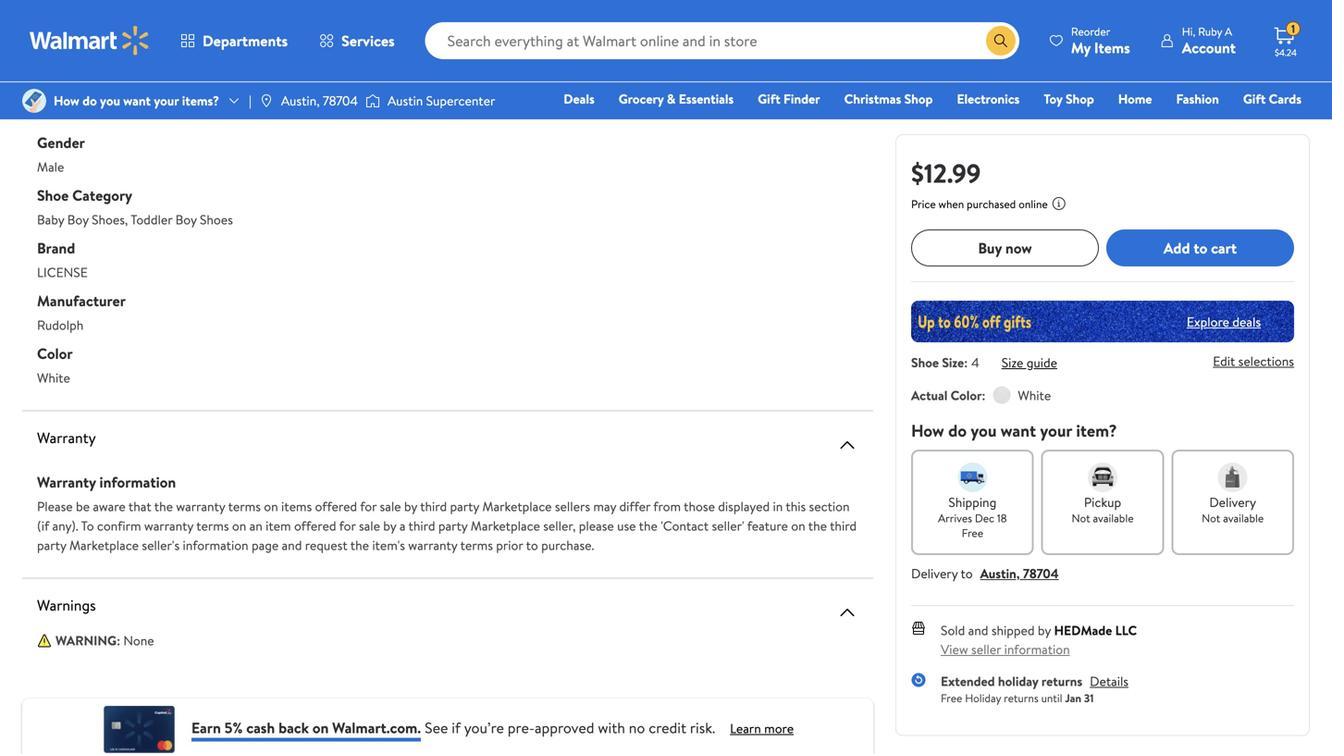 Task type: describe. For each thing, give the bounding box(es) containing it.
buy now button
[[911, 229, 1099, 266]]

deals
[[1233, 313, 1261, 331]]

1 vertical spatial and
[[968, 621, 989, 639]]

walmart+
[[1247, 116, 1302, 134]]

when
[[939, 196, 964, 212]]

1 horizontal spatial austin,
[[980, 564, 1020, 582]]

a
[[400, 517, 406, 535]]

this
[[786, 497, 806, 515]]

to for delivery
[[961, 564, 973, 582]]

view seller information
[[941, 640, 1070, 658]]

toy
[[1044, 90, 1063, 108]]

you for how do you want your item?
[[971, 419, 997, 442]]

toddler
[[131, 211, 172, 229]]

1 vertical spatial sale
[[359, 517, 380, 535]]

to for add
[[1194, 238, 1208, 258]]

christmas
[[844, 90, 902, 108]]

austin
[[388, 92, 423, 110]]

0 vertical spatial marketplace
[[482, 497, 552, 515]]

see
[[425, 718, 448, 738]]

on up item
[[264, 497, 278, 515]]

home link
[[1110, 89, 1161, 109]]

a
[[1225, 24, 1233, 39]]

feature
[[747, 517, 788, 535]]

seller's
[[142, 536, 180, 554]]

back
[[279, 718, 309, 738]]

details
[[1090, 672, 1129, 690]]

registry link
[[1080, 115, 1144, 135]]

legal information image
[[1052, 196, 1067, 211]]

electronics link
[[949, 89, 1028, 109]]

item
[[266, 517, 291, 535]]

cart
[[1211, 238, 1237, 258]]

ruby
[[1198, 24, 1223, 39]]

2 vertical spatial shoe
[[911, 353, 939, 372]]

account
[[1182, 37, 1236, 58]]

view seller information link
[[941, 640, 1070, 658]]

shoes
[[200, 211, 233, 229]]

explore deals
[[1187, 313, 1261, 331]]

earn 5% cash back on walmart.com. see if you're pre-approved with no credit risk.
[[191, 718, 715, 738]]

1 vertical spatial by
[[383, 517, 396, 535]]

one
[[1160, 116, 1188, 134]]

white inside 'size 4 shoe size 4 gender male shoe category baby boy shoes, toddler boy shoes brand license manufacturer rudolph color white'
[[37, 369, 70, 387]]

buy now
[[978, 238, 1032, 258]]

not for delivery
[[1202, 510, 1221, 526]]

0 horizontal spatial for
[[339, 517, 356, 535]]

intent image for delivery image
[[1218, 463, 1248, 492]]

intent image for pickup image
[[1088, 463, 1118, 492]]

2 vertical spatial information
[[1005, 640, 1070, 658]]

capital one  earn 5% cash back on walmart.com. see if you're pre-approved with no credit risk. learn more element
[[730, 719, 794, 738]]

2 vertical spatial marketplace
[[69, 536, 139, 554]]

those
[[684, 497, 715, 515]]

edit
[[1213, 352, 1236, 370]]

the down section
[[809, 517, 827, 535]]

your for items?
[[154, 92, 179, 110]]

hi, ruby a account
[[1182, 24, 1236, 58]]

shipping
[[949, 493, 997, 511]]

my
[[1071, 37, 1091, 58]]

5%
[[225, 718, 243, 738]]

pickup
[[1084, 493, 1122, 511]]

to
[[81, 517, 94, 535]]

on right back
[[313, 718, 329, 738]]

shop for christmas shop
[[905, 90, 933, 108]]

electronics
[[957, 90, 1020, 108]]

0 vertical spatial for
[[360, 497, 377, 515]]

want for item?
[[1001, 419, 1036, 442]]

approved
[[535, 718, 594, 738]]

jan
[[1065, 690, 1082, 706]]

items
[[1095, 37, 1130, 58]]

home
[[1118, 90, 1152, 108]]

selections
[[1239, 352, 1294, 370]]

on left an
[[232, 517, 246, 535]]

hi,
[[1182, 24, 1196, 39]]

walmart.com.
[[332, 718, 421, 738]]

christmas shop link
[[836, 89, 941, 109]]

0 vertical spatial warranty
[[176, 497, 225, 515]]

Walmart Site-Wide search field
[[425, 22, 1020, 59]]

2 vertical spatial party
[[37, 536, 66, 554]]

free for extended
[[941, 690, 963, 706]]

confirm
[[97, 517, 141, 535]]

cash
[[246, 718, 275, 738]]

 image for austin, 78704
[[259, 93, 274, 108]]

$12.99
[[911, 155, 981, 191]]

1 vertical spatial shoe
[[37, 185, 69, 205]]

baby
[[37, 211, 64, 229]]

dec
[[975, 510, 995, 526]]

be
[[76, 497, 90, 515]]

0 vertical spatial party
[[450, 497, 479, 515]]

differ
[[619, 497, 651, 515]]

&
[[667, 90, 676, 108]]

the left item's
[[350, 536, 369, 554]]

seller'
[[712, 517, 744, 535]]

displayed
[[718, 497, 770, 515]]

warning image
[[37, 633, 52, 648]]

none
[[123, 632, 154, 650]]

aware
[[93, 497, 126, 515]]

size guide button
[[1002, 353, 1058, 372]]

capitalone image
[[102, 706, 177, 753]]

now
[[1006, 238, 1032, 258]]

0 vertical spatial offered
[[315, 497, 357, 515]]

actual color :
[[911, 386, 986, 404]]

0 vertical spatial 78704
[[323, 92, 358, 110]]

toy shop link
[[1036, 89, 1103, 109]]

: for color
[[982, 386, 986, 404]]

grocery & essentials link
[[610, 89, 742, 109]]

toy shop
[[1044, 90, 1094, 108]]

1 vertical spatial warranty
[[144, 517, 193, 535]]

austin supercenter
[[388, 92, 495, 110]]

0 vertical spatial terms
[[228, 497, 261, 515]]

seller,
[[543, 517, 576, 535]]

the right that
[[154, 497, 173, 515]]

1 vertical spatial terms
[[196, 517, 229, 535]]

add to cart
[[1164, 238, 1237, 258]]

your for item?
[[1040, 419, 1072, 442]]

reorder
[[1071, 24, 1111, 39]]

free for shipping
[[962, 525, 984, 541]]

1 horizontal spatial by
[[404, 497, 417, 515]]

use
[[617, 517, 636, 535]]

registry
[[1089, 116, 1136, 134]]

0 horizontal spatial information
[[99, 472, 176, 492]]

in
[[773, 497, 783, 515]]

color inside 'size 4 shoe size 4 gender male shoe category baby boy shoes, toddler boy shoes brand license manufacturer rudolph color white'
[[37, 343, 73, 364]]

page
[[252, 536, 279, 554]]

0 vertical spatial shoe
[[37, 80, 69, 100]]

2 boy from the left
[[175, 211, 197, 229]]

warning: none
[[56, 632, 154, 650]]



Task type: locate. For each thing, give the bounding box(es) containing it.
and inside warranty information please be aware that the warranty terms on items offered for sale by third party marketplace sellers may differ from those displayed in this section (if any). to confirm warranty terms on an item offered for sale by a third party marketplace seller, please use the 'contact seller' feature on the third party marketplace seller's information page and request the item's warranty terms prior to purchase.
[[282, 536, 302, 554]]

no
[[629, 718, 645, 738]]

0 vertical spatial you
[[100, 92, 120, 110]]

1 horizontal spatial available
[[1223, 510, 1264, 526]]

sold
[[941, 621, 965, 639]]

 image right |
[[259, 93, 274, 108]]

: for size
[[964, 353, 968, 372]]

available inside pickup not available
[[1093, 510, 1134, 526]]

1 horizontal spatial to
[[961, 564, 973, 582]]

prior
[[496, 536, 523, 554]]

1 horizontal spatial want
[[1001, 419, 1036, 442]]

0 vertical spatial by
[[404, 497, 417, 515]]

reorder my items
[[1071, 24, 1130, 58]]

1 vertical spatial color
[[951, 386, 982, 404]]

your
[[154, 92, 179, 110], [1040, 419, 1072, 442]]

0 horizontal spatial color
[[37, 343, 73, 364]]

to inside warranty information please be aware that the warranty terms on items offered for sale by third party marketplace sellers may differ from those displayed in this section (if any). to confirm warranty terms on an item offered for sale by a third party marketplace seller, please use the 'contact seller' feature on the third party marketplace seller's information page and request the item's warranty terms prior to purchase.
[[526, 536, 538, 554]]

for up item's
[[360, 497, 377, 515]]

pickup not available
[[1072, 493, 1134, 526]]

2 vertical spatial warranty
[[408, 536, 458, 554]]

price
[[911, 196, 936, 212]]

(if
[[37, 517, 49, 535]]

0 horizontal spatial boy
[[67, 211, 89, 229]]

size 4 shoe size 4 gender male shoe category baby boy shoes, toddler boy shoes brand license manufacturer rudolph color white
[[37, 27, 233, 387]]

2 gift from the left
[[1243, 90, 1266, 108]]

0 vertical spatial :
[[964, 353, 968, 372]]

1 horizontal spatial boy
[[175, 211, 197, 229]]

warranty for warranty
[[37, 427, 96, 448]]

available for delivery
[[1223, 510, 1264, 526]]

not inside delivery not available
[[1202, 510, 1221, 526]]

 image for how do you want your items?
[[22, 89, 46, 113]]

edit selections button
[[1213, 352, 1294, 370]]

0 horizontal spatial 78704
[[323, 92, 358, 110]]

you're
[[464, 718, 504, 738]]

to left austin, 78704 button
[[961, 564, 973, 582]]

walmart+ link
[[1238, 115, 1310, 135]]

gift cards link
[[1235, 89, 1310, 109]]

1 horizontal spatial returns
[[1042, 672, 1083, 690]]

your left items?
[[154, 92, 179, 110]]

free left holiday
[[941, 690, 963, 706]]

1 vertical spatial how
[[911, 419, 945, 442]]

1 horizontal spatial for
[[360, 497, 377, 515]]

1 horizontal spatial white
[[1018, 386, 1051, 404]]

1 horizontal spatial not
[[1202, 510, 1221, 526]]

shoe up actual
[[911, 353, 939, 372]]

until
[[1042, 690, 1063, 706]]

available inside delivery not available
[[1223, 510, 1264, 526]]

0 vertical spatial delivery
[[1210, 493, 1257, 511]]

0 horizontal spatial do
[[82, 92, 97, 110]]

white
[[37, 369, 70, 387], [1018, 386, 1051, 404]]

shop
[[905, 90, 933, 108], [1066, 90, 1094, 108]]

by up a
[[404, 497, 417, 515]]

free inside shipping arrives dec 18 free
[[962, 525, 984, 541]]

2 not from the left
[[1202, 510, 1221, 526]]

rudolph
[[37, 316, 84, 334]]

1 horizontal spatial and
[[968, 621, 989, 639]]

0 vertical spatial and
[[282, 536, 302, 554]]

debit
[[1191, 116, 1223, 134]]

0 horizontal spatial returns
[[1004, 690, 1039, 706]]

information left page
[[183, 536, 249, 554]]

1 horizontal spatial 78704
[[1023, 564, 1059, 582]]

austin, down 18
[[980, 564, 1020, 582]]

1 vertical spatial 78704
[[1023, 564, 1059, 582]]

by left a
[[383, 517, 396, 535]]

: up how do you want your item?
[[982, 386, 986, 404]]

 image for austin supercenter
[[365, 92, 380, 110]]

1 not from the left
[[1072, 510, 1091, 526]]

0 horizontal spatial austin,
[[281, 92, 320, 110]]

how for how do you want your items?
[[54, 92, 79, 110]]

purchased
[[967, 196, 1016, 212]]

'contact
[[661, 517, 709, 535]]

gift left cards
[[1243, 90, 1266, 108]]

1 available from the left
[[1093, 510, 1134, 526]]

warranty image
[[836, 434, 859, 456]]

do for how do you want your item?
[[948, 419, 967, 442]]

want
[[123, 92, 151, 110], [1001, 419, 1036, 442]]

to inside button
[[1194, 238, 1208, 258]]

0 vertical spatial warranty
[[37, 427, 96, 448]]

0 vertical spatial 4
[[37, 52, 45, 70]]

2 horizontal spatial to
[[1194, 238, 1208, 258]]

1 vertical spatial 4
[[37, 105, 45, 123]]

pre-
[[508, 718, 535, 738]]

credit
[[649, 718, 687, 738]]

0 vertical spatial how
[[54, 92, 79, 110]]

Search search field
[[425, 22, 1020, 59]]

1 horizontal spatial do
[[948, 419, 967, 442]]

2 warranty from the top
[[37, 472, 96, 492]]

delivery down intent image for delivery
[[1210, 493, 1257, 511]]

1 vertical spatial marketplace
[[471, 517, 540, 535]]

free inside the 'extended holiday returns details free holiday returns until jan 31'
[[941, 690, 963, 706]]

0 horizontal spatial available
[[1093, 510, 1134, 526]]

warranty information please be aware that the warranty terms on items offered for sale by third party marketplace sellers may differ from those displayed in this section (if any). to confirm warranty terms on an item offered for sale by a third party marketplace seller, please use the 'contact seller' feature on the third party marketplace seller's information page and request the item's warranty terms prior to purchase.
[[37, 472, 857, 554]]

0 vertical spatial your
[[154, 92, 179, 110]]

delivery for to
[[911, 564, 958, 582]]

 image
[[22, 89, 46, 113], [365, 92, 380, 110], [259, 93, 274, 108]]

do for how do you want your items?
[[82, 92, 97, 110]]

0 horizontal spatial white
[[37, 369, 70, 387]]

0 horizontal spatial to
[[526, 536, 538, 554]]

1 gift from the left
[[758, 90, 781, 108]]

by right shipped
[[1038, 621, 1051, 639]]

llc
[[1116, 621, 1137, 639]]

2 vertical spatial 4
[[972, 353, 980, 372]]

any).
[[52, 517, 78, 535]]

1 horizontal spatial shop
[[1066, 90, 1094, 108]]

terms up an
[[228, 497, 261, 515]]

terms
[[228, 497, 261, 515], [196, 517, 229, 535], [460, 536, 493, 554]]

delivery down arrives on the right bottom of page
[[911, 564, 958, 582]]

not for pickup
[[1072, 510, 1091, 526]]

may
[[593, 497, 616, 515]]

austin, 78704
[[281, 92, 358, 110]]

1 horizontal spatial your
[[1040, 419, 1072, 442]]

0 vertical spatial color
[[37, 343, 73, 364]]

1 vertical spatial offered
[[294, 517, 336, 535]]

white down size guide
[[1018, 386, 1051, 404]]

up to sixty percent off deals. shop now. image
[[911, 301, 1294, 342]]

warnings image
[[836, 601, 859, 624]]

78704 up the sold and shipped by hedmade llc
[[1023, 564, 1059, 582]]

0 horizontal spatial how
[[54, 92, 79, 110]]

1 horizontal spatial gift
[[1243, 90, 1266, 108]]

section
[[809, 497, 850, 515]]

1 horizontal spatial how
[[911, 419, 945, 442]]

0 vertical spatial to
[[1194, 238, 1208, 258]]

deals link
[[555, 89, 603, 109]]

add to cart button
[[1107, 229, 1294, 266]]

1 vertical spatial austin,
[[980, 564, 1020, 582]]

item?
[[1076, 419, 1117, 442]]

available down intent image for pickup
[[1093, 510, 1134, 526]]

brand
[[37, 238, 75, 258]]

gift for cards
[[1243, 90, 1266, 108]]

2 horizontal spatial by
[[1038, 621, 1051, 639]]

for up the request
[[339, 517, 356, 535]]

how do you want your item?
[[911, 419, 1117, 442]]

one debit
[[1160, 116, 1223, 134]]

services button
[[304, 19, 410, 63]]

you down walmart image
[[100, 92, 120, 110]]

shoe size : 4
[[911, 353, 980, 372]]

boy
[[67, 211, 89, 229], [175, 211, 197, 229]]

1 horizontal spatial delivery
[[1210, 493, 1257, 511]]

do up gender
[[82, 92, 97, 110]]

boy left the shoes
[[175, 211, 197, 229]]

by
[[404, 497, 417, 515], [383, 517, 396, 535], [1038, 621, 1051, 639]]

on down this
[[791, 517, 806, 535]]

1 vertical spatial :
[[982, 386, 986, 404]]

 image left austin on the top of page
[[365, 92, 380, 110]]

1
[[1292, 21, 1296, 37]]

0 horizontal spatial not
[[1072, 510, 1091, 526]]

warranty for warranty information please be aware that the warranty terms on items offered for sale by third party marketplace sellers may differ from those displayed in this section (if any). to confirm warranty terms on an item offered for sale by a third party marketplace seller, please use the 'contact seller' feature on the third party marketplace seller's information page and request the item's warranty terms prior to purchase.
[[37, 472, 96, 492]]

buy
[[978, 238, 1002, 258]]

how for how do you want your item?
[[911, 419, 945, 442]]

warnings
[[37, 595, 96, 615]]

how down actual
[[911, 419, 945, 442]]

0 vertical spatial information
[[99, 472, 176, 492]]

terms left an
[[196, 517, 229, 535]]

on
[[264, 497, 278, 515], [232, 517, 246, 535], [791, 517, 806, 535], [313, 718, 329, 738]]

2 horizontal spatial  image
[[365, 92, 380, 110]]

view
[[941, 640, 969, 658]]

1 vertical spatial party
[[438, 517, 468, 535]]

0 horizontal spatial  image
[[22, 89, 46, 113]]

returns left until
[[1004, 690, 1039, 706]]

gift finder
[[758, 90, 820, 108]]

to right "prior"
[[526, 536, 538, 554]]

1 horizontal spatial  image
[[259, 93, 274, 108]]

not down intent image for delivery
[[1202, 510, 1221, 526]]

2 available from the left
[[1223, 510, 1264, 526]]

0 horizontal spatial by
[[383, 517, 396, 535]]

manufacturer
[[37, 291, 126, 311]]

want left items?
[[123, 92, 151, 110]]

color down rudolph
[[37, 343, 73, 364]]

available
[[1093, 510, 1134, 526], [1223, 510, 1264, 526]]

do down the actual color :
[[948, 419, 967, 442]]

shipped
[[992, 621, 1035, 639]]

0 vertical spatial sale
[[380, 497, 401, 515]]

delivery inside delivery not available
[[1210, 493, 1257, 511]]

0 horizontal spatial and
[[282, 536, 302, 554]]

color right actual
[[951, 386, 982, 404]]

terms left "prior"
[[460, 536, 493, 554]]

2 vertical spatial terms
[[460, 536, 493, 554]]

shop right "christmas"
[[905, 90, 933, 108]]

warranty inside warranty information please be aware that the warranty terms on items offered for sale by third party marketplace sellers may differ from those displayed in this section (if any). to confirm warranty terms on an item offered for sale by a third party marketplace seller, please use the 'contact seller' feature on the third party marketplace seller's information page and request the item's warranty terms prior to purchase.
[[37, 472, 96, 492]]

hedmade
[[1054, 621, 1112, 639]]

arrives
[[938, 510, 973, 526]]

0 horizontal spatial want
[[123, 92, 151, 110]]

grocery & essentials
[[619, 90, 734, 108]]

item's
[[372, 536, 405, 554]]

search icon image
[[994, 33, 1008, 48]]

intent image for shipping image
[[958, 463, 988, 492]]

your left item? at right
[[1040, 419, 1072, 442]]

gift for finder
[[758, 90, 781, 108]]

shoe up gender
[[37, 80, 69, 100]]

1 horizontal spatial information
[[183, 536, 249, 554]]

available down intent image for delivery
[[1223, 510, 1264, 526]]

you for how do you want your items?
[[100, 92, 120, 110]]

shop right toy
[[1066, 90, 1094, 108]]

1 vertical spatial information
[[183, 536, 249, 554]]

items?
[[182, 92, 219, 110]]

boy right the baby
[[67, 211, 89, 229]]

information up that
[[99, 472, 176, 492]]

the
[[154, 497, 173, 515], [639, 517, 658, 535], [809, 517, 827, 535], [350, 536, 369, 554]]

how up gender
[[54, 92, 79, 110]]

and up seller on the right bottom
[[968, 621, 989, 639]]

earn
[[191, 718, 221, 738]]

sale up a
[[380, 497, 401, 515]]

offered up the request
[[294, 517, 336, 535]]

extended
[[941, 672, 995, 690]]

sale up item's
[[359, 517, 380, 535]]

learn
[[730, 719, 761, 737]]

you up "intent image for shipping"
[[971, 419, 997, 442]]

1 horizontal spatial you
[[971, 419, 997, 442]]

78704 down services dropdown button
[[323, 92, 358, 110]]

white down rudolph
[[37, 369, 70, 387]]

license
[[37, 263, 88, 281]]

1 boy from the left
[[67, 211, 89, 229]]

1 shop from the left
[[905, 90, 933, 108]]

2 vertical spatial to
[[961, 564, 973, 582]]

not down intent image for pickup
[[1072, 510, 1091, 526]]

1 horizontal spatial color
[[951, 386, 982, 404]]

0 vertical spatial free
[[962, 525, 984, 541]]

1 vertical spatial do
[[948, 419, 967, 442]]

$4.24
[[1275, 46, 1297, 59]]

0 horizontal spatial :
[[964, 353, 968, 372]]

to left cart
[[1194, 238, 1208, 258]]

shipping arrives dec 18 free
[[938, 493, 1007, 541]]

1 vertical spatial your
[[1040, 419, 1072, 442]]

: up the actual color :
[[964, 353, 968, 372]]

cards
[[1269, 90, 1302, 108]]

guide
[[1027, 353, 1058, 372]]

0 horizontal spatial you
[[100, 92, 120, 110]]

0 horizontal spatial delivery
[[911, 564, 958, 582]]

18
[[997, 510, 1007, 526]]

returns left 31
[[1042, 672, 1083, 690]]

finder
[[784, 90, 820, 108]]

information down the sold and shipped by hedmade llc
[[1005, 640, 1070, 658]]

want down 'size guide' button
[[1001, 419, 1036, 442]]

request
[[305, 536, 348, 554]]

delivery for not
[[1210, 493, 1257, 511]]

austin, right |
[[281, 92, 320, 110]]

sellers
[[555, 497, 590, 515]]

1 vertical spatial warranty
[[37, 472, 96, 492]]

an
[[249, 517, 263, 535]]

free down 'shipping'
[[962, 525, 984, 541]]

not inside pickup not available
[[1072, 510, 1091, 526]]

gift inside gift cards registry
[[1243, 90, 1266, 108]]

walmart image
[[30, 26, 150, 56]]

1 warranty from the top
[[37, 427, 96, 448]]

available for pickup
[[1093, 510, 1134, 526]]

0 vertical spatial want
[[123, 92, 151, 110]]

2 shop from the left
[[1066, 90, 1094, 108]]

1 vertical spatial for
[[339, 517, 356, 535]]

want for items?
[[123, 92, 151, 110]]

 image up gender
[[22, 89, 46, 113]]

party
[[450, 497, 479, 515], [438, 517, 468, 535], [37, 536, 66, 554]]

1 vertical spatial delivery
[[911, 564, 958, 582]]

0 horizontal spatial shop
[[905, 90, 933, 108]]

explore
[[1187, 313, 1230, 331]]

2 vertical spatial by
[[1038, 621, 1051, 639]]

1 vertical spatial to
[[526, 536, 538, 554]]

gift left finder
[[758, 90, 781, 108]]

that
[[129, 497, 151, 515]]

1 vertical spatial want
[[1001, 419, 1036, 442]]

and down item
[[282, 536, 302, 554]]

0 horizontal spatial your
[[154, 92, 179, 110]]

1 vertical spatial you
[[971, 419, 997, 442]]

shoe up the baby
[[37, 185, 69, 205]]

the right 'use'
[[639, 517, 658, 535]]

shop for toy shop
[[1066, 90, 1094, 108]]

offered right items
[[315, 497, 357, 515]]

gift cards registry
[[1089, 90, 1302, 134]]

size guide
[[1002, 353, 1058, 372]]



Task type: vqa. For each thing, say whether or not it's contained in the screenshot.
bottom 92071
no



